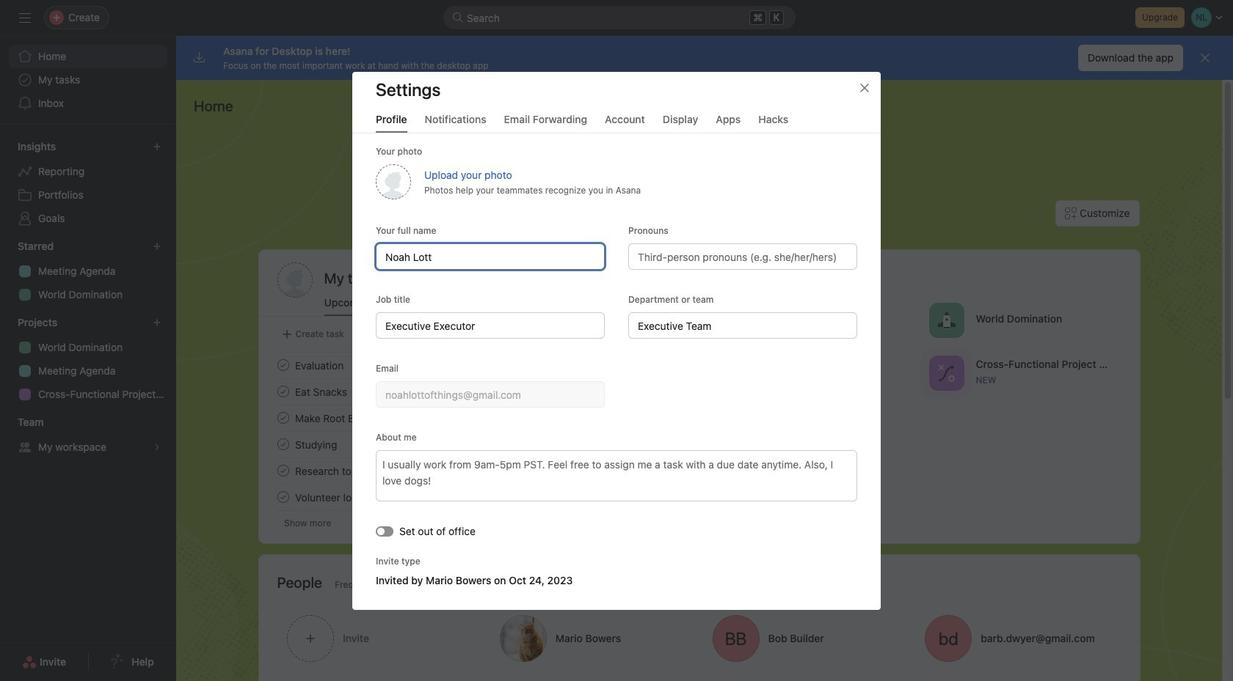 Task type: locate. For each thing, give the bounding box(es) containing it.
Mark complete checkbox
[[274, 357, 292, 374], [274, 383, 292, 401], [274, 462, 292, 480]]

None text field
[[376, 243, 605, 270], [376, 312, 605, 339], [628, 312, 857, 339], [376, 243, 605, 270], [376, 312, 605, 339], [628, 312, 857, 339]]

rocket image
[[937, 312, 955, 329]]

I usually work from 9am-5pm PST. Feel free to assign me a task with a due date anytime. Also, I love dogs! text field
[[376, 450, 857, 502]]

insights element
[[0, 134, 176, 233]]

1 vertical spatial mark complete checkbox
[[274, 436, 292, 454]]

projects element
[[0, 310, 176, 410]]

Mark complete checkbox
[[274, 410, 292, 427], [274, 436, 292, 454], [274, 489, 292, 507]]

3 mark complete image from the top
[[274, 462, 292, 480]]

1 mark complete checkbox from the top
[[274, 357, 292, 374]]

hide sidebar image
[[19, 12, 31, 23]]

starred element
[[0, 233, 176, 310]]

mark complete image
[[274, 383, 292, 401], [274, 410, 292, 427], [274, 489, 292, 507]]

0 vertical spatial mark complete checkbox
[[274, 410, 292, 427]]

2 vertical spatial mark complete checkbox
[[274, 489, 292, 507]]

0 vertical spatial mark complete checkbox
[[274, 357, 292, 374]]

1 vertical spatial mark complete image
[[274, 436, 292, 454]]

None text field
[[376, 381, 605, 408]]

switch
[[376, 526, 393, 537]]

1 vertical spatial mark complete image
[[274, 410, 292, 427]]

2 vertical spatial mark complete checkbox
[[274, 462, 292, 480]]

0 vertical spatial mark complete image
[[274, 357, 292, 374]]

2 vertical spatial mark complete image
[[274, 489, 292, 507]]

1 vertical spatial mark complete checkbox
[[274, 383, 292, 401]]

0 vertical spatial mark complete image
[[274, 383, 292, 401]]

1 mark complete image from the top
[[274, 357, 292, 374]]

mark complete image
[[274, 357, 292, 374], [274, 436, 292, 454], [274, 462, 292, 480]]

3 mark complete image from the top
[[274, 489, 292, 507]]

2 vertical spatial mark complete image
[[274, 462, 292, 480]]

global element
[[0, 36, 176, 124]]

2 mark complete image from the top
[[274, 436, 292, 454]]



Task type: vqa. For each thing, say whether or not it's contained in the screenshot.
field
no



Task type: describe. For each thing, give the bounding box(es) containing it.
line_and_symbols image
[[937, 364, 955, 382]]

1 mark complete image from the top
[[274, 383, 292, 401]]

1 mark complete checkbox from the top
[[274, 410, 292, 427]]

add profile photo image
[[277, 263, 312, 298]]

2 mark complete checkbox from the top
[[274, 436, 292, 454]]

close image
[[859, 82, 871, 94]]

teams element
[[0, 410, 176, 462]]

mark complete image for 3rd mark complete option
[[274, 462, 292, 480]]

prominent image
[[452, 12, 464, 23]]

mark complete image for third mark complete option from the bottom of the page
[[274, 357, 292, 374]]

2 mark complete image from the top
[[274, 410, 292, 427]]

3 mark complete checkbox from the top
[[274, 489, 292, 507]]

upload new photo image
[[376, 164, 411, 199]]

dismiss image
[[1200, 52, 1211, 64]]

mark complete image for 2nd mark complete checkbox from the bottom
[[274, 436, 292, 454]]

3 mark complete checkbox from the top
[[274, 462, 292, 480]]

2 mark complete checkbox from the top
[[274, 383, 292, 401]]

Third-person pronouns (e.g. she/her/hers) text field
[[628, 243, 857, 270]]



